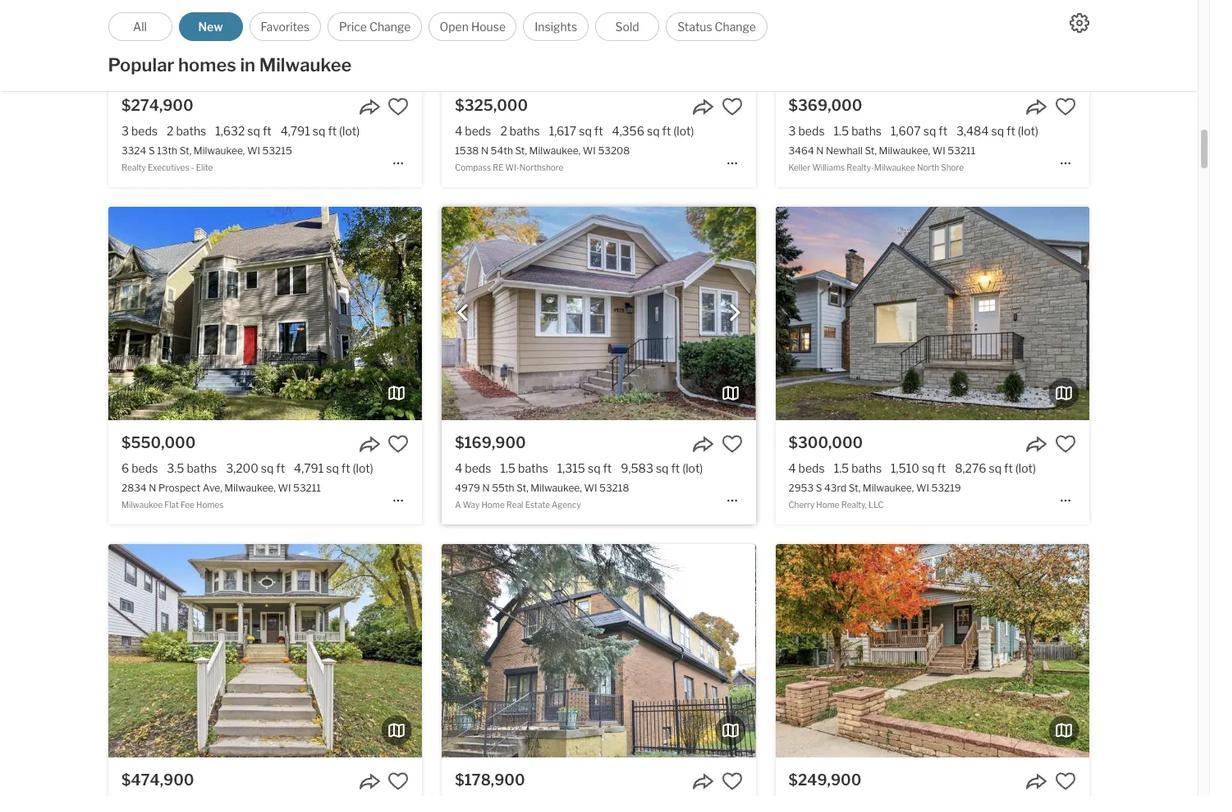 Task type: vqa. For each thing, say whether or not it's contained in the screenshot.


Task type: locate. For each thing, give the bounding box(es) containing it.
n inside 1538 n 54th st, milwaukee, wi 53208 compass re wi-northshore
[[481, 145, 489, 157]]

agency
[[552, 500, 581, 510]]

2 2 from the left
[[501, 124, 507, 138]]

change
[[370, 20, 411, 34], [715, 20, 756, 34]]

3 beds for $369,000
[[789, 124, 825, 138]]

option group
[[108, 12, 768, 41]]

1 home from the left
[[482, 500, 505, 510]]

2 horizontal spatial favorite button image
[[1055, 96, 1077, 117]]

wi inside 1538 n 54th st, milwaukee, wi 53208 compass re wi-northshore
[[583, 145, 596, 157]]

wi inside 3324 s 13th st, milwaukee, wi 53215 realty executives - elite
[[247, 145, 260, 157]]

2 horizontal spatial milwaukee
[[875, 163, 916, 173]]

4,791 sq ft (lot) up 53215 in the top left of the page
[[281, 124, 360, 138]]

2 photo of 2834 n prospect ave, milwaukee, wi 53211 image from the left
[[108, 207, 422, 420]]

1 photo of 1538 n 54th st, milwaukee, wi 53208 image from the left
[[128, 0, 442, 83]]

milwaukee, down 3,200 sq ft at the left of page
[[224, 482, 276, 495]]

photo of 3324 s 13th st, milwaukee, wi 53215 image
[[108, 0, 422, 83], [422, 0, 736, 83]]

2 baths for $274,900
[[167, 124, 206, 138]]

1.5 baths for $169,900
[[501, 461, 549, 475]]

1 horizontal spatial 3
[[789, 124, 796, 138]]

beds right the 6
[[132, 461, 158, 475]]

wi inside 2953 s 43rd st, milwaukee, wi 53219 cherry home realty, llc
[[917, 482, 930, 495]]

1.5 baths
[[834, 124, 882, 138], [501, 461, 549, 475], [834, 461, 882, 475]]

1 horizontal spatial home
[[817, 500, 840, 510]]

n left 54th
[[481, 145, 489, 157]]

photo of 1538 n 54th st, milwaukee, wi 53208 image
[[128, 0, 442, 83], [442, 0, 756, 83], [756, 0, 1070, 83]]

favorite button image
[[388, 96, 409, 117], [388, 434, 409, 455], [722, 434, 743, 455], [1055, 434, 1077, 455], [722, 771, 743, 792], [1055, 771, 1077, 792]]

3 beds up 3464
[[789, 124, 825, 138]]

wi down 3,200 sq ft at the left of page
[[278, 482, 291, 495]]

st, inside 4979 n 55th st, milwaukee, wi 53218 a way home real estate agency
[[517, 482, 529, 495]]

2 3 beds from the left
[[789, 124, 825, 138]]

1 vertical spatial 4,791
[[294, 461, 324, 475]]

s
[[149, 145, 155, 157], [816, 482, 823, 495]]

$325,000
[[455, 97, 528, 114]]

milwaukee, inside 3464 n newhall st, milwaukee, wi 53211 keller williams realty-milwaukee north shore
[[879, 145, 931, 157]]

4
[[455, 124, 463, 138], [455, 461, 463, 475], [789, 461, 796, 475]]

s inside 2953 s 43rd st, milwaukee, wi 53219 cherry home realty, llc
[[816, 482, 823, 495]]

realty
[[122, 163, 146, 173]]

1.5 for $369,000
[[834, 124, 849, 138]]

4,791 up 53215 in the top left of the page
[[281, 124, 310, 138]]

n inside 3464 n newhall st, milwaukee, wi 53211 keller williams realty-milwaukee north shore
[[817, 145, 824, 157]]

st, up wi- on the left
[[515, 145, 527, 157]]

milwaukee, for $369,000
[[879, 145, 931, 157]]

-
[[191, 163, 194, 173]]

a
[[455, 500, 461, 510]]

n for $550,000
[[149, 482, 156, 495]]

0 horizontal spatial 3 beds
[[122, 124, 158, 138]]

2 baths up 54th
[[501, 124, 540, 138]]

4 up 2953
[[789, 461, 796, 475]]

2 vertical spatial milwaukee
[[122, 500, 163, 510]]

favorite button checkbox
[[722, 96, 743, 117], [1055, 96, 1077, 117], [722, 771, 743, 792]]

previous button image
[[455, 305, 472, 321]]

2 baths up 13th
[[167, 124, 206, 138]]

2834
[[122, 482, 147, 495]]

prospect
[[158, 482, 201, 495]]

Open House radio
[[429, 12, 517, 41]]

home down 43rd
[[817, 500, 840, 510]]

beds up 4979 at the bottom left of the page
[[465, 461, 492, 475]]

beds for $300,000
[[799, 461, 825, 475]]

st, inside 1538 n 54th st, milwaukee, wi 53208 compass re wi-northshore
[[515, 145, 527, 157]]

favorite button image for $369,000
[[1055, 96, 1077, 117]]

beds
[[131, 124, 158, 138], [465, 124, 492, 138], [799, 124, 825, 138], [132, 461, 158, 475], [465, 461, 492, 475], [799, 461, 825, 475]]

0 horizontal spatial home
[[482, 500, 505, 510]]

1 vertical spatial 53211
[[293, 482, 321, 495]]

2 2 baths from the left
[[501, 124, 540, 138]]

favorite button checkbox
[[388, 96, 409, 117], [388, 434, 409, 455], [722, 434, 743, 455], [1055, 434, 1077, 455], [388, 771, 409, 792], [1055, 771, 1077, 792]]

milwaukee, down '1,607'
[[879, 145, 931, 157]]

cherry
[[789, 500, 815, 510]]

53218
[[600, 482, 630, 495]]

milwaukee left north on the right
[[875, 163, 916, 173]]

change for status change
[[715, 20, 756, 34]]

1.5 baths up newhall in the right of the page
[[834, 124, 882, 138]]

favorite button checkbox for $169,900
[[722, 434, 743, 455]]

s inside 3324 s 13th st, milwaukee, wi 53215 realty executives - elite
[[149, 145, 155, 157]]

milwaukee
[[259, 54, 352, 76], [875, 163, 916, 173], [122, 500, 163, 510]]

beds for $169,900
[[465, 461, 492, 475]]

3 photo of 4979 n 55th st, milwaukee, wi 53218 image from the left
[[756, 207, 1070, 420]]

milwaukee, inside 3324 s 13th st, milwaukee, wi 53215 realty executives - elite
[[194, 145, 245, 157]]

1 horizontal spatial favorite button image
[[722, 96, 743, 117]]

0 horizontal spatial 53211
[[293, 482, 321, 495]]

sq right 1,632 sq ft
[[313, 124, 326, 138]]

milwaukee, up agency
[[531, 482, 582, 495]]

baths up newhall in the right of the page
[[852, 124, 882, 138]]

3 photo of 2953 s 43rd st, milwaukee, wi 53219 image from the left
[[1090, 207, 1211, 420]]

0 vertical spatial 53211
[[948, 145, 976, 157]]

favorite button image for $474,900
[[388, 771, 409, 792]]

4,791 for $274,900
[[281, 124, 310, 138]]

baths
[[176, 124, 206, 138], [510, 124, 540, 138], [852, 124, 882, 138], [187, 461, 217, 475], [518, 461, 549, 475], [852, 461, 882, 475]]

Status Change radio
[[666, 12, 768, 41]]

3324
[[122, 145, 146, 157]]

3
[[122, 124, 129, 138], [789, 124, 796, 138]]

favorite button image for $550,000
[[388, 434, 409, 455]]

milwaukee, for $325,000
[[529, 145, 581, 157]]

s left 43rd
[[816, 482, 823, 495]]

1 change from the left
[[370, 20, 411, 34]]

milwaukee,
[[194, 145, 245, 157], [529, 145, 581, 157], [879, 145, 931, 157], [224, 482, 276, 495], [531, 482, 582, 495], [863, 482, 915, 495]]

wi for $369,000
[[933, 145, 946, 157]]

1 3 beds from the left
[[122, 124, 158, 138]]

2
[[167, 124, 174, 138], [501, 124, 507, 138]]

3.5
[[167, 461, 184, 475]]

1 horizontal spatial 3 beds
[[789, 124, 825, 138]]

favorite button checkbox for $325,000
[[722, 96, 743, 117]]

0 horizontal spatial change
[[370, 20, 411, 34]]

0 vertical spatial 4,791 sq ft (lot)
[[281, 124, 360, 138]]

3 photo of 3464 n newhall st, milwaukee, wi 53211 image from the left
[[1090, 0, 1211, 83]]

1 horizontal spatial change
[[715, 20, 756, 34]]

1.5 up 55th
[[501, 461, 516, 475]]

all
[[133, 20, 147, 34]]

1 photo of 4979 n 55th st, milwaukee, wi 53218 image from the left
[[128, 207, 442, 420]]

baths for $169,900
[[518, 461, 549, 475]]

photo of 3130 s 12th st, milwaukee, wi 53215 image
[[462, 544, 776, 758], [776, 544, 1090, 758], [1090, 544, 1211, 758]]

1 horizontal spatial 2
[[501, 124, 507, 138]]

beds up 1538
[[465, 124, 492, 138]]

3 up 3324
[[122, 124, 129, 138]]

2 baths
[[167, 124, 206, 138], [501, 124, 540, 138]]

open house
[[440, 20, 506, 34]]

baths for $369,000
[[852, 124, 882, 138]]

1.5 up newhall in the right of the page
[[834, 124, 849, 138]]

popular homes in milwaukee
[[108, 54, 352, 76]]

st, up realty-
[[865, 145, 877, 157]]

0 horizontal spatial 2 baths
[[167, 124, 206, 138]]

2 photo of 1538 n 54th st, milwaukee, wi 53208 image from the left
[[442, 0, 756, 83]]

3,200
[[226, 461, 259, 475]]

milwaukee, for $169,900
[[531, 482, 582, 495]]

sq
[[248, 124, 260, 138], [313, 124, 326, 138], [579, 124, 592, 138], [647, 124, 660, 138], [924, 124, 937, 138], [992, 124, 1005, 138], [261, 461, 274, 475], [326, 461, 339, 475], [588, 461, 601, 475], [656, 461, 669, 475], [922, 461, 935, 475], [989, 461, 1002, 475]]

1.5 for $169,900
[[501, 461, 516, 475]]

2 change from the left
[[715, 20, 756, 34]]

change inside the price change option
[[370, 20, 411, 34]]

53215
[[262, 145, 292, 157]]

wi down the 1,315 sq ft
[[584, 482, 598, 495]]

1.5
[[834, 124, 849, 138], [501, 461, 516, 475], [834, 461, 850, 475]]

beds for $274,900
[[131, 124, 158, 138]]

milwaukee, inside 2953 s 43rd st, milwaukee, wi 53219 cherry home realty, llc
[[863, 482, 915, 495]]

0 horizontal spatial 2
[[167, 124, 174, 138]]

photo of 4979 n 55th st, milwaukee, wi 53218 image
[[128, 207, 442, 420], [442, 207, 756, 420], [756, 207, 1070, 420]]

sq right 8,276 at bottom right
[[989, 461, 1002, 475]]

1.5 for $300,000
[[834, 461, 850, 475]]

4 up 1538
[[455, 124, 463, 138]]

st, up real
[[517, 482, 529, 495]]

4 beds up 1538
[[455, 124, 492, 138]]

baths for $300,000
[[852, 461, 882, 475]]

53211 for $369,000
[[948, 145, 976, 157]]

favorite button image for $169,900
[[722, 434, 743, 455]]

n right 3464
[[817, 145, 824, 157]]

0 horizontal spatial s
[[149, 145, 155, 157]]

s for $300,000
[[816, 482, 823, 495]]

st, inside 3324 s 13th st, milwaukee, wi 53215 realty executives - elite
[[180, 145, 192, 157]]

beds up 3464
[[799, 124, 825, 138]]

n right 2834
[[149, 482, 156, 495]]

home
[[482, 500, 505, 510], [817, 500, 840, 510]]

1 horizontal spatial 2 baths
[[501, 124, 540, 138]]

3 photo of 2834 n prospect ave, milwaukee, wi 53211 image from the left
[[422, 207, 736, 420]]

3324 s 13th st, milwaukee, wi 53215 realty executives - elite
[[122, 145, 292, 173]]

s left 13th
[[149, 145, 155, 157]]

3 up 3464
[[789, 124, 796, 138]]

2 photo of 4979 n 55th st, milwaukee, wi 53218 image from the left
[[442, 207, 756, 420]]

1.5 up 43rd
[[834, 461, 850, 475]]

1 vertical spatial milwaukee
[[875, 163, 916, 173]]

4 beds
[[455, 124, 492, 138], [455, 461, 492, 475], [789, 461, 825, 475]]

1.5 baths for $300,000
[[834, 461, 882, 475]]

43rd
[[825, 482, 847, 495]]

0 horizontal spatial favorite button image
[[388, 771, 409, 792]]

st, for $274,900
[[180, 145, 192, 157]]

1 photo of 2805 s clement ave, milwaukee, wi 53207 image from the left
[[0, 544, 109, 758]]

1 3 from the left
[[122, 124, 129, 138]]

4,791 sq ft (lot)
[[281, 124, 360, 138], [294, 461, 373, 475]]

photo of 2953 s 43rd st, milwaukee, wi 53219 image
[[462, 207, 776, 420], [776, 207, 1090, 420], [1090, 207, 1211, 420]]

photo of 2834 n prospect ave, milwaukee, wi 53211 image
[[0, 207, 109, 420], [108, 207, 422, 420], [422, 207, 736, 420]]

1.5 baths up 43rd
[[834, 461, 882, 475]]

(lot) for $274,900
[[339, 124, 360, 138]]

1 2 baths from the left
[[167, 124, 206, 138]]

change inside status change radio
[[715, 20, 756, 34]]

0 horizontal spatial milwaukee
[[122, 500, 163, 510]]

ft
[[263, 124, 272, 138], [328, 124, 337, 138], [595, 124, 603, 138], [663, 124, 671, 138], [939, 124, 948, 138], [1007, 124, 1016, 138], [276, 461, 285, 475], [342, 461, 350, 475], [603, 461, 612, 475], [671, 461, 680, 475], [938, 461, 946, 475], [1005, 461, 1013, 475]]

0 vertical spatial 4,791
[[281, 124, 310, 138]]

(lot) for $169,900
[[683, 461, 703, 475]]

favorite button checkbox for $249,900
[[1055, 771, 1077, 792]]

st,
[[180, 145, 192, 157], [515, 145, 527, 157], [865, 145, 877, 157], [517, 482, 529, 495], [849, 482, 861, 495]]

wi inside 4979 n 55th st, milwaukee, wi 53218 a way home real estate agency
[[584, 482, 598, 495]]

1,632 sq ft
[[215, 124, 272, 138]]

3 for $369,000
[[789, 124, 796, 138]]

1 vertical spatial 4,791 sq ft (lot)
[[294, 461, 373, 475]]

4979
[[455, 482, 481, 495]]

n inside 4979 n 55th st, milwaukee, wi 53218 a way home real estate agency
[[483, 482, 490, 495]]

3,484
[[957, 124, 989, 138]]

Price Change radio
[[328, 12, 422, 41]]

st, up realty,
[[849, 482, 861, 495]]

1 horizontal spatial milwaukee
[[259, 54, 352, 76]]

baths up ave,
[[187, 461, 217, 475]]

wi up north on the right
[[933, 145, 946, 157]]

2 3 from the left
[[789, 124, 796, 138]]

change right price
[[370, 20, 411, 34]]

4 beds up 4979 at the bottom left of the page
[[455, 461, 492, 475]]

1,607
[[891, 124, 921, 138]]

photo of 3464 n newhall st, milwaukee, wi 53211 image
[[462, 0, 776, 83], [776, 0, 1090, 83], [1090, 0, 1211, 83]]

1,617
[[549, 124, 577, 138]]

n left 55th
[[483, 482, 490, 495]]

sq right 3,484
[[992, 124, 1005, 138]]

beds up 3324
[[131, 124, 158, 138]]

wi inside 2834 n prospect ave, milwaukee, wi 53211 milwaukee flat fee homes
[[278, 482, 291, 495]]

st, up -
[[180, 145, 192, 157]]

n inside 2834 n prospect ave, milwaukee, wi 53211 milwaukee flat fee homes
[[149, 482, 156, 495]]

realty,
[[842, 500, 867, 510]]

north
[[918, 163, 940, 173]]

change right status
[[715, 20, 756, 34]]

n
[[481, 145, 489, 157], [817, 145, 824, 157], [149, 482, 156, 495], [483, 482, 490, 495]]

favorite button image for $300,000
[[1055, 434, 1077, 455]]

54th
[[491, 145, 513, 157]]

3464 n newhall st, milwaukee, wi 53211 keller williams realty-milwaukee north shore
[[789, 145, 976, 173]]

baths up 13th
[[176, 124, 206, 138]]

4,791 sq ft (lot) right 3,200 sq ft at the left of page
[[294, 461, 373, 475]]

beds up 2953
[[799, 461, 825, 475]]

53211 inside 3464 n newhall st, milwaukee, wi 53211 keller williams realty-milwaukee north shore
[[948, 145, 976, 157]]

home down 55th
[[482, 500, 505, 510]]

1 photo of 3130 s 12th st, milwaukee, wi 53215 image from the left
[[462, 544, 776, 758]]

3 beds up 3324
[[122, 124, 158, 138]]

price change
[[339, 20, 411, 34]]

milwaukee, up elite
[[194, 145, 245, 157]]

milwaukee, up the "llc"
[[863, 482, 915, 495]]

2 up 13th
[[167, 124, 174, 138]]

3 beds
[[122, 124, 158, 138], [789, 124, 825, 138]]

real
[[507, 500, 524, 510]]

wi down 1,632 sq ft
[[247, 145, 260, 157]]

53211 inside 2834 n prospect ave, milwaukee, wi 53211 milwaukee flat fee homes
[[293, 482, 321, 495]]

1 2 from the left
[[167, 124, 174, 138]]

4,791
[[281, 124, 310, 138], [294, 461, 324, 475]]

sq right '1,510'
[[922, 461, 935, 475]]

53211
[[948, 145, 976, 157], [293, 482, 321, 495]]

1538 n 54th st, milwaukee, wi 53208 compass re wi-northshore
[[455, 145, 630, 173]]

st, for $169,900
[[517, 482, 529, 495]]

executives
[[148, 163, 189, 173]]

favorite button image
[[722, 96, 743, 117], [1055, 96, 1077, 117], [388, 771, 409, 792]]

change for price change
[[370, 20, 411, 34]]

53211 for $550,000
[[293, 482, 321, 495]]

n for $369,000
[[817, 145, 824, 157]]

beds for $550,000
[[132, 461, 158, 475]]

4 up 4979 at the bottom left of the page
[[455, 461, 463, 475]]

st, inside 3464 n newhall st, milwaukee, wi 53211 keller williams realty-milwaukee north shore
[[865, 145, 877, 157]]

3 photo of 2805 s clement ave, milwaukee, wi 53207 image from the left
[[422, 544, 736, 758]]

2 up 54th
[[501, 124, 507, 138]]

favorite button checkbox for $178,900
[[722, 771, 743, 792]]

3 photo of 1538 n 54th st, milwaukee, wi 53208 image from the left
[[756, 0, 1070, 83]]

1 horizontal spatial 53211
[[948, 145, 976, 157]]

st, for $300,000
[[849, 482, 861, 495]]

estate
[[525, 500, 550, 510]]

baths up 4979 n 55th st, milwaukee, wi 53218 a way home real estate agency
[[518, 461, 549, 475]]

4,791 sq ft (lot) for $274,900
[[281, 124, 360, 138]]

1538
[[455, 145, 479, 157]]

insights
[[535, 20, 578, 34]]

baths up 54th
[[510, 124, 540, 138]]

photo of 2805 s clement ave, milwaukee, wi 53207 image
[[0, 544, 109, 758], [108, 544, 422, 758], [422, 544, 736, 758]]

sq right '1,607'
[[924, 124, 937, 138]]

4,791 right 3,200 sq ft at the left of page
[[294, 461, 324, 475]]

4979 n 55th st, milwaukee, wi 53218 a way home real estate agency
[[455, 482, 630, 510]]

wi down 1,617 sq ft
[[583, 145, 596, 157]]

wi for $325,000
[[583, 145, 596, 157]]

milwaukee, inside 1538 n 54th st, milwaukee, wi 53208 compass re wi-northshore
[[529, 145, 581, 157]]

1 vertical spatial s
[[816, 482, 823, 495]]

6
[[122, 461, 129, 475]]

st, inside 2953 s 43rd st, milwaukee, wi 53219 cherry home realty, llc
[[849, 482, 861, 495]]

milwaukee, inside 4979 n 55th st, milwaukee, wi 53218 a way home real estate agency
[[531, 482, 582, 495]]

wi down 1,510 sq ft
[[917, 482, 930, 495]]

0 horizontal spatial 3
[[122, 124, 129, 138]]

baths up 2953 s 43rd st, milwaukee, wi 53219 cherry home realty, llc
[[852, 461, 882, 475]]

1,315 sq ft
[[558, 461, 612, 475]]

milwaukee, down 1,617
[[529, 145, 581, 157]]

photo of 3123 n sherman blvd #3125, milwaukee, wi 53216 image
[[128, 544, 442, 758], [442, 544, 756, 758], [756, 544, 1070, 758]]

milwaukee, inside 2834 n prospect ave, milwaukee, wi 53211 milwaukee flat fee homes
[[224, 482, 276, 495]]

milwaukee down 2834
[[122, 500, 163, 510]]

1.5 baths up 55th
[[501, 461, 549, 475]]

1 photo of 2953 s 43rd st, milwaukee, wi 53219 image from the left
[[462, 207, 776, 420]]

4 beds up 2953
[[789, 461, 825, 475]]

1,510 sq ft
[[891, 461, 946, 475]]

milwaukee down 'favorites' option at top left
[[259, 54, 352, 76]]

Insights radio
[[524, 12, 589, 41]]

wi inside 3464 n newhall st, milwaukee, wi 53211 keller williams realty-milwaukee north shore
[[933, 145, 946, 157]]

favorite button checkbox for $474,900
[[388, 771, 409, 792]]

2 home from the left
[[817, 500, 840, 510]]

1 horizontal spatial s
[[816, 482, 823, 495]]

house
[[471, 20, 506, 34]]

0 vertical spatial s
[[149, 145, 155, 157]]



Task type: describe. For each thing, give the bounding box(es) containing it.
beds for $369,000
[[799, 124, 825, 138]]

$249,900
[[789, 772, 862, 789]]

new
[[198, 20, 223, 34]]

3464
[[789, 145, 815, 157]]

3.5 baths
[[167, 461, 217, 475]]

13th
[[157, 145, 178, 157]]

3 photo of 3130 s 12th st, milwaukee, wi 53215 image from the left
[[1090, 544, 1211, 758]]

llc
[[869, 500, 884, 510]]

2 photo of 3123 n sherman blvd #3125, milwaukee, wi 53216 image from the left
[[442, 544, 756, 758]]

4 beds for $325,000
[[455, 124, 492, 138]]

1 photo of 3324 s 13th st, milwaukee, wi 53215 image from the left
[[108, 0, 422, 83]]

status change
[[678, 20, 756, 34]]

baths for $274,900
[[176, 124, 206, 138]]

flat
[[164, 500, 179, 510]]

milwaukee, for $550,000
[[224, 482, 276, 495]]

fee
[[181, 500, 195, 510]]

1,607 sq ft
[[891, 124, 948, 138]]

s for $274,900
[[149, 145, 155, 157]]

home inside 4979 n 55th st, milwaukee, wi 53218 a way home real estate agency
[[482, 500, 505, 510]]

53208
[[598, 145, 630, 157]]

favorite button image for $274,900
[[388, 96, 409, 117]]

sq right 3,200
[[261, 461, 274, 475]]

3 beds for $274,900
[[122, 124, 158, 138]]

favorites
[[261, 20, 310, 34]]

8,276 sq ft (lot)
[[955, 461, 1037, 475]]

wi for $550,000
[[278, 482, 291, 495]]

williams
[[813, 163, 845, 173]]

53219
[[932, 482, 962, 495]]

popular
[[108, 54, 175, 76]]

status
[[678, 20, 713, 34]]

st, for $369,000
[[865, 145, 877, 157]]

favorite button image for $178,900
[[722, 771, 743, 792]]

4,791 sq ft (lot) for $550,000
[[294, 461, 373, 475]]

n for $169,900
[[483, 482, 490, 495]]

All radio
[[108, 12, 172, 41]]

homes
[[196, 500, 224, 510]]

2 photo of 3324 s 13th st, milwaukee, wi 53215 image from the left
[[422, 0, 736, 83]]

(lot) for $325,000
[[674, 124, 694, 138]]

open
[[440, 20, 469, 34]]

milwaukee inside 3464 n newhall st, milwaukee, wi 53211 keller williams realty-milwaukee north shore
[[875, 163, 916, 173]]

1,315
[[558, 461, 586, 475]]

1,632
[[215, 124, 245, 138]]

4 for $300,000
[[789, 461, 796, 475]]

(lot) for $550,000
[[353, 461, 373, 475]]

2 photo of 3464 n newhall st, milwaukee, wi 53211 image from the left
[[776, 0, 1090, 83]]

New radio
[[179, 12, 243, 41]]

beds for $325,000
[[465, 124, 492, 138]]

$550,000
[[122, 434, 196, 452]]

shore
[[942, 163, 964, 173]]

4,356
[[612, 124, 645, 138]]

ave,
[[203, 482, 222, 495]]

1,617 sq ft
[[549, 124, 603, 138]]

2 baths for $325,000
[[501, 124, 540, 138]]

price
[[339, 20, 367, 34]]

2 photo of 3130 s 12th st, milwaukee, wi 53215 image from the left
[[776, 544, 1090, 758]]

2 for $325,000
[[501, 124, 507, 138]]

st, for $325,000
[[515, 145, 527, 157]]

way
[[463, 500, 480, 510]]

3,200 sq ft
[[226, 461, 285, 475]]

sq right 1,617
[[579, 124, 592, 138]]

4,791 for $550,000
[[294, 461, 324, 475]]

2 for $274,900
[[167, 124, 174, 138]]

$178,900
[[455, 772, 525, 789]]

compass
[[455, 163, 491, 173]]

northshore
[[520, 163, 564, 173]]

wi for $274,900
[[247, 145, 260, 157]]

keller
[[789, 163, 811, 173]]

sq right 4,356
[[647, 124, 660, 138]]

milwaukee inside 2834 n prospect ave, milwaukee, wi 53211 milwaukee flat fee homes
[[122, 500, 163, 510]]

2834 n prospect ave, milwaukee, wi 53211 milwaukee flat fee homes
[[122, 482, 321, 510]]

$274,900
[[122, 97, 194, 114]]

$300,000
[[789, 434, 863, 452]]

realty-
[[847, 163, 875, 173]]

0 vertical spatial milwaukee
[[259, 54, 352, 76]]

$169,900
[[455, 434, 526, 452]]

baths for $325,000
[[510, 124, 540, 138]]

(lot) for $300,000
[[1016, 461, 1037, 475]]

1 photo of 3464 n newhall st, milwaukee, wi 53211 image from the left
[[462, 0, 776, 83]]

4 for $169,900
[[455, 461, 463, 475]]

baths for $550,000
[[187, 461, 217, 475]]

wi for $169,900
[[584, 482, 598, 495]]

3,484 sq ft (lot)
[[957, 124, 1039, 138]]

n for $325,000
[[481, 145, 489, 157]]

sq right 1,632
[[248, 124, 260, 138]]

2 photo of 2953 s 43rd st, milwaukee, wi 53219 image from the left
[[776, 207, 1090, 420]]

favorite button checkbox for $274,900
[[388, 96, 409, 117]]

sq right 3,200 sq ft at the left of page
[[326, 461, 339, 475]]

elite
[[196, 163, 213, 173]]

home inside 2953 s 43rd st, milwaukee, wi 53219 cherry home realty, llc
[[817, 500, 840, 510]]

sq right 1,315
[[588, 461, 601, 475]]

in
[[240, 54, 255, 76]]

4 beds for $169,900
[[455, 461, 492, 475]]

3 photo of 3123 n sherman blvd #3125, milwaukee, wi 53216 image from the left
[[756, 544, 1070, 758]]

(lot) for $369,000
[[1018, 124, 1039, 138]]

4,356 sq ft (lot)
[[612, 124, 694, 138]]

Sold radio
[[596, 12, 660, 41]]

2953 s 43rd st, milwaukee, wi 53219 cherry home realty, llc
[[789, 482, 962, 510]]

9,583 sq ft (lot)
[[621, 461, 703, 475]]

next button image
[[727, 305, 743, 321]]

8,276
[[955, 461, 987, 475]]

option group containing all
[[108, 12, 768, 41]]

55th
[[492, 482, 515, 495]]

3 for $274,900
[[122, 124, 129, 138]]

4 for $325,000
[[455, 124, 463, 138]]

2953
[[789, 482, 814, 495]]

favorite button checkbox for $369,000
[[1055, 96, 1077, 117]]

milwaukee, for $300,000
[[863, 482, 915, 495]]

1,510
[[891, 461, 920, 475]]

Favorites radio
[[249, 12, 321, 41]]

4 beds for $300,000
[[789, 461, 825, 475]]

homes
[[178, 54, 236, 76]]

6 beds
[[122, 461, 158, 475]]

sold
[[616, 20, 640, 34]]

1.5 baths for $369,000
[[834, 124, 882, 138]]

favorite button image for $325,000
[[722, 96, 743, 117]]

2 photo of 2805 s clement ave, milwaukee, wi 53207 image from the left
[[108, 544, 422, 758]]

favorite button image for $249,900
[[1055, 771, 1077, 792]]

milwaukee, for $274,900
[[194, 145, 245, 157]]

$474,900
[[122, 772, 194, 789]]

wi for $300,000
[[917, 482, 930, 495]]

newhall
[[826, 145, 863, 157]]

$369,000
[[789, 97, 863, 114]]

wi-
[[506, 163, 520, 173]]

re
[[493, 163, 504, 173]]

favorite button checkbox for $300,000
[[1055, 434, 1077, 455]]

9,583
[[621, 461, 654, 475]]

1 photo of 3123 n sherman blvd #3125, milwaukee, wi 53216 image from the left
[[128, 544, 442, 758]]

1 photo of 2834 n prospect ave, milwaukee, wi 53211 image from the left
[[0, 207, 109, 420]]

favorite button checkbox for $550,000
[[388, 434, 409, 455]]

sq right the 9,583
[[656, 461, 669, 475]]



